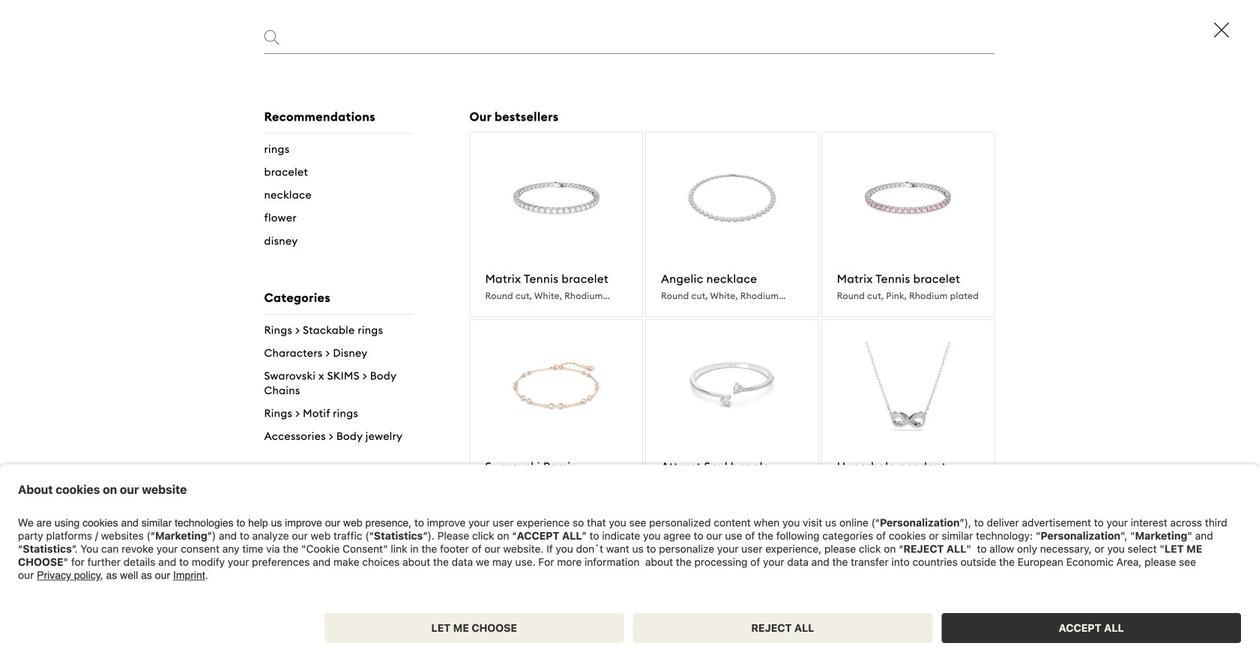 Task type: describe. For each thing, give the bounding box(es) containing it.
search image image
[[1077, 193, 1090, 206]]

left-locator image image
[[158, 55, 166, 67]]

Search field
[[288, 25, 995, 54]]

cart-mobile image image
[[1131, 192, 1143, 205]]



Task type: locate. For each thing, give the bounding box(es) containing it.
left login image
[[1115, 56, 1123, 66]]

left-wishlist image image
[[1230, 57, 1241, 67]]

swarovski image
[[366, 91, 893, 162]]

country-selector image image
[[19, 55, 31, 67]]



Task type: vqa. For each thing, say whether or not it's contained in the screenshot.
search image
yes



